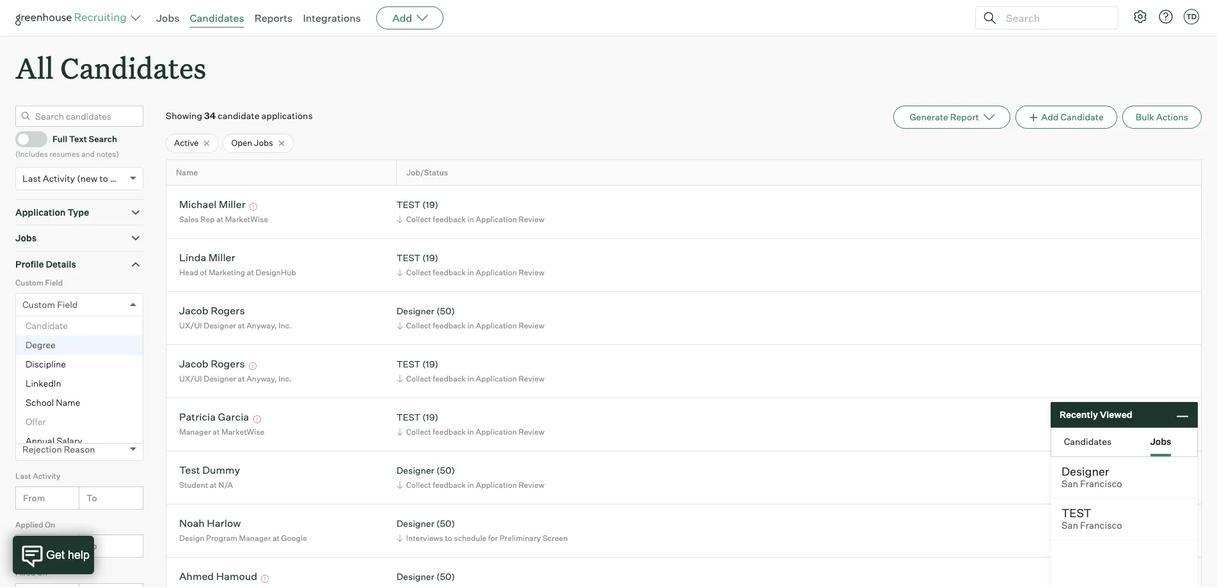 Task type: locate. For each thing, give the bounding box(es) containing it.
manager at marketwise
[[179, 427, 265, 437]]

1 vertical spatial manager
[[239, 533, 271, 543]]

test dummy student at n/a
[[179, 464, 240, 490]]

candidates
[[190, 12, 244, 24], [60, 49, 206, 86], [1065, 436, 1112, 447]]

test inside test san francisco
[[1062, 506, 1092, 520]]

6 collect feedback in application review link from the top
[[395, 479, 548, 491]]

1 jacob rogers link from the top
[[179, 304, 245, 319]]

from down applied on on the left of the page
[[23, 541, 45, 551]]

activity for last activity (new to old)
[[43, 173, 75, 184]]

0 vertical spatial reason
[[51, 423, 78, 433]]

schedule
[[454, 533, 487, 543]]

jacob down head
[[179, 304, 209, 317]]

full
[[53, 134, 67, 144]]

francisco up test san francisco
[[1081, 478, 1123, 490]]

feedback
[[433, 214, 466, 224], [433, 268, 466, 277], [433, 321, 466, 330], [433, 374, 466, 384], [433, 427, 466, 437], [433, 480, 466, 490]]

custom up 'degree'
[[22, 299, 55, 310]]

jacob inside jacob rogers ux/ui designer at anyway, inc.
[[179, 304, 209, 317]]

miller up the sales rep at marketwise
[[219, 198, 246, 211]]

rejection up last activity on the bottom of page
[[22, 444, 62, 455]]

custom
[[15, 278, 43, 288], [22, 299, 55, 310]]

1 test (19) collect feedback in application review from the top
[[397, 199, 545, 224]]

2 (50) from the top
[[437, 465, 455, 476]]

Search candidates field
[[15, 106, 143, 127]]

school
[[26, 397, 54, 408]]

candidate tag
[[15, 326, 68, 336], [22, 347, 83, 358]]

1 to from the top
[[86, 492, 97, 503]]

marketwise down michael miller has been in application review for more than 5 days image
[[225, 214, 268, 224]]

at inside linda miller head of marketing at designhub
[[247, 268, 254, 277]]

jacob rogers link up "ux/ui designer at anyway, inc." at the left of page
[[179, 358, 245, 372]]

manager
[[179, 427, 211, 437], [239, 533, 271, 543]]

configure image
[[1133, 9, 1149, 24]]

francisco inside designer san francisco
[[1081, 478, 1123, 490]]

0 vertical spatial miller
[[219, 198, 246, 211]]

0 vertical spatial to
[[100, 173, 108, 184]]

1 (50) from the top
[[437, 306, 455, 317]]

name down active
[[176, 168, 198, 177]]

1 anyway, from the top
[[247, 321, 277, 330]]

on right hired
[[37, 568, 47, 578]]

to left old) at the top left
[[100, 173, 108, 184]]

noah harlow design program manager at google
[[179, 517, 307, 543]]

generate report button
[[894, 106, 1011, 129]]

0 vertical spatial jacob
[[179, 304, 209, 317]]

status
[[15, 375, 39, 384], [22, 396, 50, 406]]

rogers down marketing
[[211, 304, 245, 317]]

to left the schedule
[[445, 533, 453, 543]]

last down (includes on the top left of page
[[22, 173, 41, 184]]

1 horizontal spatial manager
[[239, 533, 271, 543]]

of
[[200, 268, 207, 277]]

1 in from the top
[[468, 214, 474, 224]]

manager right program
[[239, 533, 271, 543]]

1 vertical spatial rogers
[[211, 358, 245, 370]]

candidate tag up 'degree'
[[15, 326, 68, 336]]

designer (50) collect feedback in application review for dummy
[[397, 465, 545, 490]]

2 test (19) collect feedback in application review from the top
[[397, 253, 545, 277]]

1 feedback from the top
[[433, 214, 466, 224]]

noah harlow link
[[179, 517, 241, 532]]

1 jacob from the top
[[179, 304, 209, 317]]

list box
[[16, 316, 143, 587]]

tag up linkedin option
[[67, 347, 83, 358]]

3 (50) from the top
[[437, 518, 455, 529]]

activity
[[43, 173, 75, 184], [33, 471, 60, 481]]

at up jacob rogers at the left of page
[[238, 321, 245, 330]]

at
[[216, 214, 224, 224], [247, 268, 254, 277], [238, 321, 245, 330], [238, 374, 245, 384], [213, 427, 220, 437], [210, 480, 217, 490], [273, 533, 280, 543]]

at right marketing
[[247, 268, 254, 277]]

discipline option
[[16, 355, 143, 374]]

activity down annual
[[33, 471, 60, 481]]

candidates right 'jobs' link
[[190, 12, 244, 24]]

rogers up "ux/ui designer at anyway, inc." at the left of page
[[211, 358, 245, 370]]

td
[[1187, 12, 1197, 21]]

at inside test dummy student at n/a
[[210, 480, 217, 490]]

tag up 'degree'
[[54, 326, 68, 336]]

5 review from the top
[[519, 427, 545, 437]]

showing
[[166, 110, 202, 121]]

5 collect feedback in application review link from the top
[[395, 426, 548, 438]]

rejection up annual
[[15, 423, 49, 433]]

application for third the collect feedback in application review link from the bottom
[[476, 374, 517, 384]]

0 vertical spatial tag
[[54, 326, 68, 336]]

status down discipline
[[15, 375, 39, 384]]

1 from from the top
[[23, 492, 45, 503]]

4 test (19) collect feedback in application review from the top
[[397, 412, 545, 437]]

0 vertical spatial custom field
[[15, 278, 63, 288]]

miller inside michael miller link
[[219, 198, 246, 211]]

0 horizontal spatial name
[[56, 397, 80, 408]]

rogers inside jacob rogers ux/ui designer at anyway, inc.
[[211, 304, 245, 317]]

designer san francisco
[[1062, 464, 1123, 490]]

1 vertical spatial inc.
[[279, 374, 292, 384]]

list box inside custom field element
[[16, 316, 143, 587]]

1 vertical spatial to
[[86, 541, 97, 551]]

1 vertical spatial designer (50) collect feedback in application review
[[397, 465, 545, 490]]

text
[[69, 134, 87, 144]]

generate
[[910, 112, 949, 122]]

0 vertical spatial activity
[[43, 173, 75, 184]]

0 vertical spatial jacob rogers link
[[179, 304, 245, 319]]

0 vertical spatial francisco
[[1081, 478, 1123, 490]]

2 jacob from the top
[[179, 358, 209, 370]]

5 in from the top
[[468, 427, 474, 437]]

at inside noah harlow design program manager at google
[[273, 533, 280, 543]]

jacob for jacob rogers
[[179, 358, 209, 370]]

patricia garcia has been in application review for more than 5 days image
[[251, 416, 263, 424]]

2 rogers from the top
[[211, 358, 245, 370]]

name down linkedin option
[[56, 397, 80, 408]]

3 test (19) collect feedback in application review from the top
[[397, 359, 545, 384]]

jobs
[[156, 12, 180, 24], [254, 138, 273, 148], [15, 233, 37, 243], [1151, 436, 1172, 447]]

5 feedback from the top
[[433, 427, 466, 437]]

0 vertical spatial to
[[86, 492, 97, 503]]

at inside jacob rogers ux/ui designer at anyway, inc.
[[238, 321, 245, 330]]

candidate tag element
[[15, 325, 143, 373]]

job/status
[[407, 168, 448, 177]]

2 designer (50) collect feedback in application review from the top
[[397, 465, 545, 490]]

field
[[45, 278, 63, 288], [57, 299, 78, 310]]

add for add candidate
[[1042, 112, 1059, 122]]

0 vertical spatial name
[[176, 168, 198, 177]]

1 vertical spatial jacob rogers link
[[179, 358, 245, 372]]

inc. inside jacob rogers ux/ui designer at anyway, inc.
[[279, 321, 292, 330]]

1 vertical spatial to
[[445, 533, 453, 543]]

6 feedback from the top
[[433, 480, 466, 490]]

(19) for patricia garcia
[[423, 412, 439, 423]]

san up test san francisco
[[1062, 478, 1079, 490]]

2 to from the top
[[86, 541, 97, 551]]

greenhouse recruiting image
[[15, 10, 131, 26]]

candidates down recently viewed
[[1065, 436, 1112, 447]]

to for applied on
[[86, 541, 97, 551]]

0 vertical spatial anyway,
[[247, 321, 277, 330]]

2 (19) from the top
[[423, 253, 439, 263]]

candidate inside list box
[[26, 320, 68, 331]]

san inside designer san francisco
[[1062, 478, 1079, 490]]

2 inc. from the top
[[279, 374, 292, 384]]

from for applied
[[23, 541, 45, 551]]

0 horizontal spatial manager
[[179, 427, 211, 437]]

last for last activity
[[15, 471, 31, 481]]

at left n/a
[[210, 480, 217, 490]]

reports link
[[255, 12, 293, 24]]

None field
[[22, 294, 26, 315]]

2 ux/ui from the top
[[179, 374, 202, 384]]

candidate tag up discipline
[[22, 347, 83, 358]]

rejection reason element
[[15, 422, 143, 470]]

to for schedule
[[445, 533, 453, 543]]

1 vertical spatial jacob
[[179, 358, 209, 370]]

manager down patricia
[[179, 427, 211, 437]]

2 collect feedback in application review link from the top
[[395, 266, 548, 278]]

last for last activity (new to old)
[[22, 173, 41, 184]]

1 vertical spatial anyway,
[[247, 374, 277, 384]]

4 (50) from the top
[[437, 571, 455, 582]]

2 francisco from the top
[[1081, 520, 1123, 531]]

0 vertical spatial last
[[22, 173, 41, 184]]

ux/ui up jacob rogers at the left of page
[[179, 321, 202, 330]]

degree option
[[16, 335, 143, 355]]

ux/ui
[[179, 321, 202, 330], [179, 374, 202, 384]]

michael miller has been in application review for more than 5 days image
[[248, 203, 260, 211]]

0 vertical spatial san
[[1062, 478, 1079, 490]]

reason
[[51, 423, 78, 433], [64, 444, 95, 455]]

1 horizontal spatial to
[[445, 533, 453, 543]]

inc.
[[279, 321, 292, 330], [279, 374, 292, 384]]

1 vertical spatial san
[[1062, 520, 1079, 531]]

2 in from the top
[[468, 268, 474, 277]]

1 vertical spatial rejection reason
[[22, 444, 95, 455]]

showing 34 candidate applications
[[166, 110, 313, 121]]

application for first the collect feedback in application review link from the top of the page
[[476, 214, 517, 224]]

3 (19) from the top
[[423, 359, 439, 370]]

from down last activity on the bottom of page
[[23, 492, 45, 503]]

to inside designer (50) interviews to schedule for preliminary screen
[[445, 533, 453, 543]]

Search text field
[[1003, 9, 1107, 27]]

test for michael miller
[[397, 199, 421, 210]]

marketwise down 'garcia' on the bottom
[[222, 427, 265, 437]]

at down jacob rogers at the left of page
[[238, 374, 245, 384]]

custom field element
[[15, 277, 143, 587]]

status down linkedin
[[22, 396, 50, 406]]

0 vertical spatial ux/ui
[[179, 321, 202, 330]]

1 collect feedback in application review link from the top
[[395, 213, 548, 225]]

1 vertical spatial francisco
[[1081, 520, 1123, 531]]

2 san from the top
[[1062, 520, 1079, 531]]

1 designer (50) collect feedback in application review from the top
[[397, 306, 545, 330]]

preliminary
[[500, 533, 541, 543]]

1 vertical spatial ux/ui
[[179, 374, 202, 384]]

1 san from the top
[[1062, 478, 1079, 490]]

(50) inside designer (50) interviews to schedule for preliminary screen
[[437, 518, 455, 529]]

jacob rogers ux/ui designer at anyway, inc.
[[179, 304, 292, 330]]

activity down resumes at the top
[[43, 173, 75, 184]]

1 vertical spatial activity
[[33, 471, 60, 481]]

designhub
[[256, 268, 296, 277]]

1 vertical spatial on
[[37, 568, 47, 578]]

miller inside linda miller head of marketing at designhub
[[209, 251, 235, 264]]

1 vertical spatial add
[[1042, 112, 1059, 122]]

jacob rogers link down of
[[179, 304, 245, 319]]

1 inc. from the top
[[279, 321, 292, 330]]

name
[[176, 168, 198, 177], [56, 397, 80, 408]]

td button
[[1185, 9, 1200, 24]]

test (19) collect feedback in application review for jacob rogers
[[397, 359, 545, 384]]

test (19) collect feedback in application review
[[397, 199, 545, 224], [397, 253, 545, 277], [397, 359, 545, 384], [397, 412, 545, 437]]

0 vertical spatial add
[[393, 12, 412, 24]]

(19) for jacob rogers
[[423, 359, 439, 370]]

last down annual
[[15, 471, 31, 481]]

francisco down designer san francisco
[[1081, 520, 1123, 531]]

san inside test san francisco
[[1062, 520, 1079, 531]]

2 from from the top
[[23, 541, 45, 551]]

0 vertical spatial from
[[23, 492, 45, 503]]

sales
[[179, 214, 199, 224]]

1 vertical spatial from
[[23, 541, 45, 551]]

0 vertical spatial candidates
[[190, 12, 244, 24]]

harlow
[[207, 517, 241, 530]]

list box containing candidate
[[16, 316, 143, 587]]

ux/ui inside jacob rogers ux/ui designer at anyway, inc.
[[179, 321, 202, 330]]

3 feedback from the top
[[433, 321, 466, 330]]

ux/ui designer at anyway, inc.
[[179, 374, 292, 384]]

1 vertical spatial marketwise
[[222, 427, 265, 437]]

4 (19) from the top
[[423, 412, 439, 423]]

candidates down 'jobs' link
[[60, 49, 206, 86]]

1 vertical spatial candidate tag
[[22, 347, 83, 358]]

1 horizontal spatial add
[[1042, 112, 1059, 122]]

miller for linda
[[209, 251, 235, 264]]

0 vertical spatial rogers
[[211, 304, 245, 317]]

at left google
[[273, 533, 280, 543]]

school name option
[[16, 393, 143, 412]]

applied on
[[15, 520, 55, 529]]

1 vertical spatial last
[[15, 471, 31, 481]]

1 vertical spatial miller
[[209, 251, 235, 264]]

1 ux/ui from the top
[[179, 321, 202, 330]]

google
[[281, 533, 307, 543]]

test
[[397, 199, 421, 210], [397, 253, 421, 263], [397, 359, 421, 370], [397, 412, 421, 423], [1062, 506, 1092, 520]]

candidate
[[1061, 112, 1104, 122], [26, 320, 68, 331], [15, 326, 52, 336], [22, 347, 65, 358]]

designer (50) collect feedback in application review
[[397, 306, 545, 330], [397, 465, 545, 490]]

tab list
[[1052, 428, 1198, 457]]

checkmark image
[[21, 134, 31, 143]]

tag
[[54, 326, 68, 336], [67, 347, 83, 358]]

anyway,
[[247, 321, 277, 330], [247, 374, 277, 384]]

jacob up "ux/ui designer at anyway, inc." at the left of page
[[179, 358, 209, 370]]

on right applied
[[45, 520, 55, 529]]

1 collect from the top
[[406, 214, 431, 224]]

1 vertical spatial tag
[[67, 347, 83, 358]]

annual
[[26, 435, 54, 446]]

test for patricia garcia
[[397, 412, 421, 423]]

francisco for test
[[1081, 520, 1123, 531]]

1 rogers from the top
[[211, 304, 245, 317]]

recently viewed
[[1060, 409, 1133, 420]]

1 vertical spatial custom
[[22, 299, 55, 310]]

san for designer
[[1062, 478, 1079, 490]]

full text search (includes resumes and notes)
[[15, 134, 119, 159]]

test san francisco
[[1062, 506, 1123, 531]]

1 vertical spatial reason
[[64, 444, 95, 455]]

0 vertical spatial on
[[45, 520, 55, 529]]

miller up marketing
[[209, 251, 235, 264]]

2 vertical spatial candidates
[[1065, 436, 1112, 447]]

collect
[[406, 214, 431, 224], [406, 268, 431, 277], [406, 321, 431, 330], [406, 374, 431, 384], [406, 427, 431, 437], [406, 480, 431, 490]]

0 vertical spatial manager
[[179, 427, 211, 437]]

san for test
[[1062, 520, 1079, 531]]

0 vertical spatial status
[[15, 375, 39, 384]]

ux/ui down jacob rogers at the left of page
[[179, 374, 202, 384]]

candidates link
[[190, 12, 244, 24]]

anyway, inside jacob rogers ux/ui designer at anyway, inc.
[[247, 321, 277, 330]]

3 collect feedback in application review link from the top
[[395, 319, 548, 332]]

0 horizontal spatial add
[[393, 12, 412, 24]]

activity for last activity
[[33, 471, 60, 481]]

last
[[22, 173, 41, 184], [15, 471, 31, 481]]

add inside "popup button"
[[393, 12, 412, 24]]

4 collect feedback in application review link from the top
[[395, 373, 548, 385]]

ahmed hamoud
[[179, 570, 257, 583]]

profile
[[15, 258, 44, 269]]

on
[[45, 520, 55, 529], [37, 568, 47, 578]]

anyway, down jacob rogers has been in application review for more than 5 days icon on the left of the page
[[247, 374, 277, 384]]

0 horizontal spatial to
[[100, 173, 108, 184]]

from
[[23, 492, 45, 503], [23, 541, 45, 551]]

custom down profile
[[15, 278, 43, 288]]

test (19) collect feedback in application review for michael miller
[[397, 199, 545, 224]]

patricia garcia
[[179, 411, 249, 424]]

san down designer san francisco
[[1062, 520, 1079, 531]]

0 vertical spatial designer (50) collect feedback in application review
[[397, 306, 545, 330]]

1 vertical spatial name
[[56, 397, 80, 408]]

(50) for noah harlow
[[437, 518, 455, 529]]

francisco inside test san francisco
[[1081, 520, 1123, 531]]

2 collect from the top
[[406, 268, 431, 277]]

1 francisco from the top
[[1081, 478, 1123, 490]]

recently
[[1060, 409, 1099, 420]]

add
[[393, 12, 412, 24], [1042, 112, 1059, 122]]

design
[[179, 533, 205, 543]]

test dummy link
[[179, 464, 240, 479]]

1 (19) from the top
[[423, 199, 439, 210]]

miller for michael
[[219, 198, 246, 211]]

rejection reason
[[15, 423, 78, 433], [22, 444, 95, 455]]

0 vertical spatial inc.
[[279, 321, 292, 330]]

anyway, up jacob rogers has been in application review for more than 5 days icon on the left of the page
[[247, 321, 277, 330]]

jacob rogers link
[[179, 304, 245, 319], [179, 358, 245, 372]]



Task type: vqa. For each thing, say whether or not it's contained in the screenshot.


Task type: describe. For each thing, give the bounding box(es) containing it.
status element
[[15, 373, 143, 422]]

patricia
[[179, 411, 216, 424]]

2 jacob rogers link from the top
[[179, 358, 245, 372]]

old)
[[110, 173, 127, 184]]

profile details
[[15, 258, 76, 269]]

rogers for jacob rogers ux/ui designer at anyway, inc.
[[211, 304, 245, 317]]

last activity (new to old) option
[[22, 173, 127, 184]]

program
[[206, 533, 238, 543]]

1 horizontal spatial name
[[176, 168, 198, 177]]

test for jacob rogers
[[397, 359, 421, 370]]

6 review from the top
[[519, 480, 545, 490]]

linda miller head of marketing at designhub
[[179, 251, 296, 277]]

interviews to schedule for preliminary screen link
[[395, 532, 571, 544]]

rogers for jacob rogers
[[211, 358, 245, 370]]

test (19) collect feedback in application review for patricia garcia
[[397, 412, 545, 437]]

6 in from the top
[[468, 480, 474, 490]]

open jobs
[[231, 138, 273, 148]]

interviews
[[406, 533, 444, 543]]

michael miller link
[[179, 198, 246, 213]]

ahmed
[[179, 570, 214, 583]]

and
[[81, 149, 95, 159]]

34
[[204, 110, 216, 121]]

michael miller
[[179, 198, 246, 211]]

0 vertical spatial candidate tag
[[15, 326, 68, 336]]

on for hired on
[[37, 568, 47, 578]]

dummy
[[202, 464, 240, 477]]

student
[[179, 480, 208, 490]]

1 vertical spatial field
[[57, 299, 78, 310]]

0 vertical spatial rejection
[[15, 423, 49, 433]]

4 review from the top
[[519, 374, 545, 384]]

salary
[[56, 435, 82, 446]]

6 collect from the top
[[406, 480, 431, 490]]

applied
[[15, 520, 43, 529]]

(new
[[77, 173, 98, 184]]

(19) for michael miller
[[423, 199, 439, 210]]

bulk
[[1136, 112, 1155, 122]]

jacob rogers
[[179, 358, 245, 370]]

for
[[488, 533, 498, 543]]

3 review from the top
[[519, 321, 545, 330]]

details
[[46, 258, 76, 269]]

2 anyway, from the top
[[247, 374, 277, 384]]

last activity (new to old)
[[22, 173, 127, 184]]

active
[[174, 138, 199, 148]]

sales rep at marketwise
[[179, 214, 268, 224]]

offer
[[26, 416, 46, 427]]

viewed
[[1101, 409, 1133, 420]]

add candidate
[[1042, 112, 1104, 122]]

2 feedback from the top
[[433, 268, 466, 277]]

at right rep
[[216, 214, 224, 224]]

linkedin option
[[16, 374, 143, 393]]

type
[[68, 207, 89, 218]]

add candidate link
[[1016, 106, 1118, 129]]

patricia garcia link
[[179, 411, 249, 425]]

hired on
[[15, 568, 47, 578]]

0 vertical spatial marketwise
[[225, 214, 268, 224]]

resumes
[[50, 149, 80, 159]]

0 vertical spatial custom
[[15, 278, 43, 288]]

3 in from the top
[[468, 321, 474, 330]]

generate report
[[910, 112, 980, 122]]

from for last
[[23, 492, 45, 503]]

to for old)
[[100, 173, 108, 184]]

name inside 'school name' option
[[56, 397, 80, 408]]

4 feedback from the top
[[433, 374, 466, 384]]

(includes
[[15, 149, 48, 159]]

ahmed hamoud has been in onsite for more than 21 days image
[[260, 575, 271, 583]]

designer (50)
[[397, 571, 455, 582]]

application type
[[15, 207, 89, 218]]

linda
[[179, 251, 206, 264]]

application for 2nd the collect feedback in application review link
[[476, 268, 517, 277]]

tab list containing candidates
[[1052, 428, 1198, 457]]

(50) for test dummy
[[437, 465, 455, 476]]

to for last activity
[[86, 492, 97, 503]]

francisco for designer
[[1081, 478, 1123, 490]]

integrations
[[303, 12, 361, 24]]

0 vertical spatial field
[[45, 278, 63, 288]]

michael
[[179, 198, 217, 211]]

n/a
[[219, 480, 233, 490]]

report
[[951, 112, 980, 122]]

designer (50) interviews to schedule for preliminary screen
[[397, 518, 568, 543]]

open
[[231, 138, 252, 148]]

hired
[[15, 568, 35, 578]]

5 collect from the top
[[406, 427, 431, 437]]

ahmed hamoud link
[[179, 570, 257, 585]]

linda miller link
[[179, 251, 235, 266]]

application for fourth the collect feedback in application review link from the bottom
[[476, 321, 517, 330]]

screen
[[543, 533, 568, 543]]

bulk actions
[[1136, 112, 1189, 122]]

last activity
[[15, 471, 60, 481]]

actions
[[1157, 112, 1189, 122]]

application for 6th the collect feedback in application review link from the top
[[476, 480, 517, 490]]

1 vertical spatial status
[[22, 396, 50, 406]]

bulk actions link
[[1123, 106, 1203, 129]]

manager inside noah harlow design program manager at google
[[239, 533, 271, 543]]

designer (50) collect feedback in application review for rogers
[[397, 306, 545, 330]]

jobs link
[[156, 12, 180, 24]]

application for 2nd the collect feedback in application review link from the bottom
[[476, 427, 517, 437]]

designer inside designer (50) interviews to schedule for preliminary screen
[[397, 518, 435, 529]]

none field inside custom field element
[[22, 294, 26, 315]]

marketing
[[209, 268, 245, 277]]

annual salary option
[[16, 431, 143, 451]]

designer inside designer san francisco
[[1062, 464, 1110, 478]]

1 vertical spatial custom field
[[22, 299, 78, 310]]

1 review from the top
[[519, 214, 545, 224]]

notes)
[[96, 149, 119, 159]]

1 vertical spatial candidates
[[60, 49, 206, 86]]

rep
[[200, 214, 215, 224]]

garcia
[[218, 411, 249, 424]]

td button
[[1182, 6, 1203, 27]]

2 review from the top
[[519, 268, 545, 277]]

applications
[[262, 110, 313, 121]]

(50) for jacob rogers
[[437, 306, 455, 317]]

hamoud
[[216, 570, 257, 583]]

add button
[[377, 6, 444, 29]]

on for applied on
[[45, 520, 55, 529]]

test
[[179, 464, 200, 477]]

3 collect from the top
[[406, 321, 431, 330]]

1 vertical spatial rejection
[[22, 444, 62, 455]]

candidates inside tab list
[[1065, 436, 1112, 447]]

head
[[179, 268, 199, 277]]

jacob for jacob rogers ux/ui designer at anyway, inc.
[[179, 304, 209, 317]]

all candidates
[[15, 49, 206, 86]]

0 vertical spatial rejection reason
[[15, 423, 78, 433]]

4 collect from the top
[[406, 374, 431, 384]]

at down patricia garcia link
[[213, 427, 220, 437]]

integrations link
[[303, 12, 361, 24]]

candidate reports are now available! apply filters and select "view in app" element
[[894, 106, 1011, 129]]

designer inside jacob rogers ux/ui designer at anyway, inc.
[[204, 321, 236, 330]]

noah
[[179, 517, 205, 530]]

candidate
[[218, 110, 260, 121]]

jacob rogers has been in application review for more than 5 days image
[[247, 363, 259, 370]]

4 in from the top
[[468, 374, 474, 384]]

add for add
[[393, 12, 412, 24]]

school name
[[26, 397, 80, 408]]



